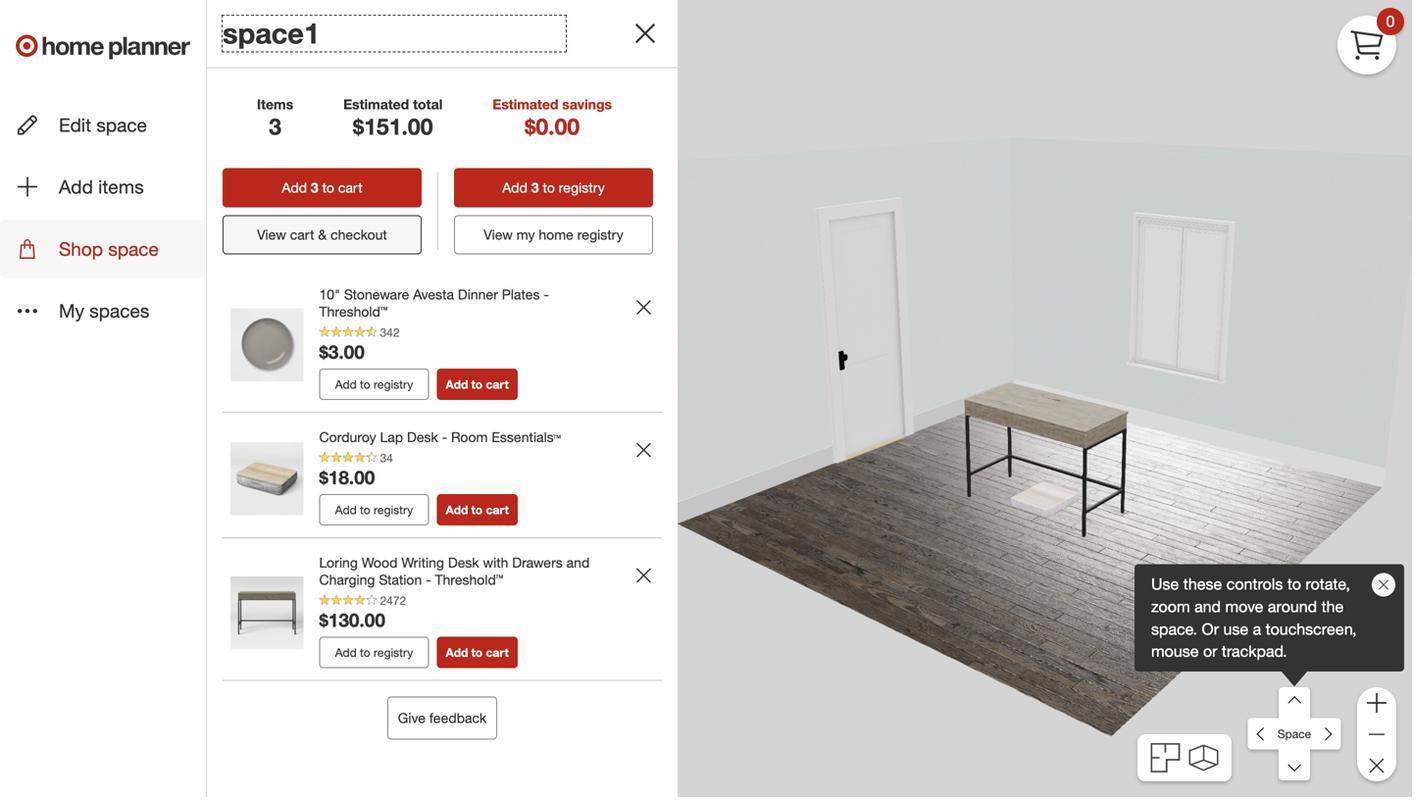 Task type: locate. For each thing, give the bounding box(es) containing it.
threshold™ up 342
[[319, 303, 388, 320]]

to for add to cart button for $18.00
[[472, 503, 483, 518]]

2 vertical spatial -
[[426, 572, 431, 589]]

0 horizontal spatial $
[[353, 113, 364, 140]]

0 vertical spatial add to registry button
[[319, 369, 429, 400]]

3 inside the items 3
[[269, 113, 282, 140]]

0 horizontal spatial 3
[[269, 113, 282, 140]]

3 add to cart from the top
[[446, 646, 509, 660]]

registry up home
[[559, 179, 605, 196]]

1 $ from the left
[[353, 113, 364, 140]]

2 vertical spatial add to registry
[[335, 646, 413, 660]]

add 3 to cart
[[282, 179, 363, 196]]

add to cart button up the room
[[437, 369, 518, 400]]

and inside use these controls to rotate, zoom and move around the space. or use a touchscreen, mouse or trackpad.
[[1195, 598, 1222, 617]]

$ for 151.00
[[353, 113, 364, 140]]

3 add to registry button from the top
[[319, 637, 429, 669]]

1 vertical spatial desk
[[448, 554, 479, 572]]

and
[[567, 554, 590, 572], [1195, 598, 1222, 617]]

add
[[59, 176, 93, 198], [282, 179, 307, 196], [503, 179, 528, 196], [335, 377, 357, 392], [446, 377, 468, 392], [335, 503, 357, 518], [446, 503, 468, 518], [335, 646, 357, 660], [446, 646, 468, 660]]

add to registry button down $18.00
[[319, 495, 429, 526]]

edit space
[[59, 114, 147, 136]]

3 add to cart button from the top
[[437, 637, 518, 669]]

-
[[544, 286, 549, 303], [442, 429, 448, 446], [426, 572, 431, 589]]

2 vertical spatial add to registry button
[[319, 637, 429, 669]]

add up the view cart & checkout
[[282, 179, 307, 196]]

to up the room
[[472, 377, 483, 392]]

or
[[1204, 642, 1218, 662]]

- right plates at left
[[544, 286, 549, 303]]

- left the room
[[442, 429, 448, 446]]

estimated savings $ 0.00
[[493, 95, 612, 140]]

0 horizontal spatial -
[[426, 572, 431, 589]]

to for $3.00's 'add to registry' button
[[360, 377, 371, 392]]

space inside shop space button
[[108, 238, 159, 260]]

0 vertical spatial and
[[567, 554, 590, 572]]

1 horizontal spatial and
[[1195, 598, 1222, 617]]

and right drawers
[[567, 554, 590, 572]]

- inside 10" stoneware avesta dinner plates - threshold™
[[544, 286, 549, 303]]

$ for 0.00
[[525, 113, 536, 140]]

add down $18.00
[[335, 503, 357, 518]]

0 vertical spatial -
[[544, 286, 549, 303]]

add to registry down $18.00
[[335, 503, 413, 518]]

$ inside the estimated savings $ 0.00
[[525, 113, 536, 140]]

2 add to cart from the top
[[446, 503, 509, 518]]

0 horizontal spatial estimated
[[344, 95, 409, 113]]

pan camera left 30° image
[[1249, 719, 1280, 750]]

view for view my home registry
[[484, 226, 513, 243]]

0 horizontal spatial and
[[567, 554, 590, 572]]

34
[[380, 451, 393, 466]]

2 add to registry from the top
[[335, 503, 413, 518]]

use
[[1152, 575, 1180, 594]]

add to cart button for $3.00
[[437, 369, 518, 400]]

$18.00
[[319, 467, 375, 489]]

threshold™ inside "loring wood writing desk with drawers and charging station - threshold™"
[[435, 572, 504, 589]]

1 vertical spatial add to cart
[[446, 503, 509, 518]]

threshold™
[[319, 303, 388, 320], [435, 572, 504, 589]]

0.00
[[536, 113, 580, 140]]

2 view from the left
[[484, 226, 513, 243]]

$ inside estimated total $ 151.00
[[353, 113, 364, 140]]

2 vertical spatial add to cart
[[446, 646, 509, 660]]

view cart & checkout button
[[223, 215, 422, 255]]

registry down 342
[[374, 377, 413, 392]]

registry for $130.00
[[374, 646, 413, 660]]

to up "loring wood writing desk with drawers and charging station - threshold™"
[[472, 503, 483, 518]]

estimated inside the estimated savings $ 0.00
[[493, 95, 559, 113]]

add to cart
[[446, 377, 509, 392], [446, 503, 509, 518], [446, 646, 509, 660]]

0 horizontal spatial desk
[[407, 429, 438, 446]]

charging
[[319, 572, 375, 589]]

3
[[269, 113, 282, 140], [311, 179, 319, 196], [532, 179, 539, 196]]

estimated total $151.00 element
[[344, 113, 443, 141]]

desk right lap
[[407, 429, 438, 446]]

to down $3.00 on the top left of the page
[[360, 377, 371, 392]]

1 horizontal spatial -
[[442, 429, 448, 446]]

and up or
[[1195, 598, 1222, 617]]

item count 3 element
[[257, 113, 294, 141]]

cart up with
[[486, 503, 509, 518]]

to down $18.00
[[360, 503, 371, 518]]

1 vertical spatial space
[[108, 238, 159, 260]]

add to registry down $3.00 on the top left of the page
[[335, 377, 413, 392]]

with
[[483, 554, 509, 572]]

1 horizontal spatial view
[[484, 226, 513, 243]]

use these controls to rotate, zoom and move around the space. or use a touchscreen, mouse or trackpad.
[[1152, 575, 1357, 662]]

estimated left total
[[344, 95, 409, 113]]

lap
[[380, 429, 403, 446]]

1 vertical spatial -
[[442, 429, 448, 446]]

add to cart button
[[437, 369, 518, 400], [437, 495, 518, 526], [437, 637, 518, 669]]

1 vertical spatial add to registry button
[[319, 495, 429, 526]]

1 horizontal spatial 3
[[311, 179, 319, 196]]

to for add to cart button associated with $130.00
[[472, 646, 483, 660]]

1 horizontal spatial desk
[[448, 554, 479, 572]]

cart up the room
[[486, 377, 509, 392]]

3 for items 3
[[269, 113, 282, 140]]

space right shop
[[108, 238, 159, 260]]

add to registry down $130.00 on the bottom
[[335, 646, 413, 660]]

cart up feedback
[[486, 646, 509, 660]]

2 add to cart button from the top
[[437, 495, 518, 526]]

1 horizontal spatial threshold™
[[435, 572, 504, 589]]

view left my
[[484, 226, 513, 243]]

view left &
[[257, 226, 286, 243]]

rotate,
[[1306, 575, 1351, 594]]

wood
[[362, 554, 398, 572]]

registry down 34 on the left of page
[[374, 503, 413, 518]]

space inside edit space button
[[97, 114, 147, 136]]

add to cart up with
[[446, 503, 509, 518]]

$ left 'savings'
[[525, 113, 536, 140]]

registry
[[559, 179, 605, 196], [578, 226, 624, 243], [374, 377, 413, 392], [374, 503, 413, 518], [374, 646, 413, 660]]

view inside button
[[257, 226, 286, 243]]

estimated
[[344, 95, 409, 113], [493, 95, 559, 113]]

estimated left 'savings'
[[493, 95, 559, 113]]

2 estimated from the left
[[493, 95, 559, 113]]

1 view from the left
[[257, 226, 286, 243]]

1 add to registry button from the top
[[319, 369, 429, 400]]

to
[[322, 179, 335, 196], [543, 179, 555, 196], [360, 377, 371, 392], [472, 377, 483, 392], [360, 503, 371, 518], [472, 503, 483, 518], [1288, 575, 1302, 594], [360, 646, 371, 660], [472, 646, 483, 660]]

to up 'around'
[[1288, 575, 1302, 594]]

$ up add 3 to cart
[[353, 113, 364, 140]]

0 vertical spatial add to cart button
[[437, 369, 518, 400]]

1 vertical spatial and
[[1195, 598, 1222, 617]]

0 horizontal spatial view
[[257, 226, 286, 243]]

registry down 2472
[[374, 646, 413, 660]]

add to registry button for $3.00
[[319, 369, 429, 400]]

3 add to registry from the top
[[335, 646, 413, 660]]

1 estimated from the left
[[344, 95, 409, 113]]

0 horizontal spatial threshold™
[[319, 303, 388, 320]]

loring
[[319, 554, 358, 572]]

3 down 'space1'
[[269, 113, 282, 140]]

add up the room
[[446, 377, 468, 392]]

space
[[97, 114, 147, 136], [108, 238, 159, 260]]

2 horizontal spatial 3
[[532, 179, 539, 196]]

- inside "loring wood writing desk with drawers and charging station - threshold™"
[[426, 572, 431, 589]]

2 add to registry button from the top
[[319, 495, 429, 526]]

and for drawers
[[567, 554, 590, 572]]

add to registry button
[[319, 369, 429, 400], [319, 495, 429, 526], [319, 637, 429, 669]]

edit
[[59, 114, 91, 136]]

3 up the view cart & checkout
[[311, 179, 319, 196]]

desk
[[407, 429, 438, 446], [448, 554, 479, 572]]

my
[[517, 226, 535, 243]]

cart left &
[[290, 226, 314, 243]]

1 vertical spatial add to cart button
[[437, 495, 518, 526]]

add to registry for $3.00
[[335, 377, 413, 392]]

- right station
[[426, 572, 431, 589]]

items 3
[[257, 95, 294, 140]]

2 vertical spatial add to cart button
[[437, 637, 518, 669]]

desk inside "loring wood writing desk with drawers and charging station - threshold™"
[[448, 554, 479, 572]]

1 horizontal spatial estimated
[[493, 95, 559, 113]]

1 add to cart button from the top
[[437, 369, 518, 400]]

zoom
[[1152, 598, 1191, 617]]

add to registry
[[335, 377, 413, 392], [335, 503, 413, 518], [335, 646, 413, 660]]

avesta
[[413, 286, 454, 303]]

1 add to cart from the top
[[446, 377, 509, 392]]

view my home registry
[[484, 226, 624, 243]]

items
[[257, 95, 294, 113]]

add down $3.00 on the top left of the page
[[335, 377, 357, 392]]

and inside "loring wood writing desk with drawers and charging station - threshold™"
[[567, 554, 590, 572]]

add to cart up the room
[[446, 377, 509, 392]]

estimated for 0.00
[[493, 95, 559, 113]]

front view button icon image
[[1190, 745, 1219, 772]]

1 vertical spatial add to registry
[[335, 503, 413, 518]]

controls
[[1227, 575, 1284, 594]]

0 vertical spatial threshold™
[[319, 303, 388, 320]]

give feedback button
[[388, 697, 497, 740]]

space.
[[1152, 620, 1198, 639]]

desk left with
[[448, 554, 479, 572]]

view cart & checkout
[[257, 226, 387, 243]]

0 vertical spatial add to registry
[[335, 377, 413, 392]]

move
[[1226, 598, 1264, 617]]

1 add to registry from the top
[[335, 377, 413, 392]]

to inside use these controls to rotate, zoom and move around the space. or use a touchscreen, mouse or trackpad.
[[1288, 575, 1302, 594]]

add to cart button up feedback
[[437, 637, 518, 669]]

3 up my
[[532, 179, 539, 196]]

shop space
[[59, 238, 159, 260]]

cart for $130.00
[[486, 646, 509, 660]]

add to registry button down $130.00 on the bottom
[[319, 637, 429, 669]]

cart up checkout
[[338, 179, 363, 196]]

shop
[[59, 238, 103, 260]]

0 vertical spatial space
[[97, 114, 147, 136]]

view
[[257, 226, 286, 243], [484, 226, 513, 243]]

writing
[[402, 554, 444, 572]]

to up feedback
[[472, 646, 483, 660]]

drawers
[[512, 554, 563, 572]]

view for view cart & checkout
[[257, 226, 286, 243]]

add to cart for $3.00
[[446, 377, 509, 392]]

cart for $18.00
[[486, 503, 509, 518]]

to down $130.00 on the bottom
[[360, 646, 371, 660]]

my spaces
[[59, 300, 150, 322]]

estimated total $ 151.00
[[344, 95, 443, 140]]

the
[[1322, 598, 1345, 617]]

spaces
[[90, 300, 150, 322]]

space right edit
[[97, 114, 147, 136]]

add to cart up feedback
[[446, 646, 509, 660]]

1 vertical spatial threshold™
[[435, 572, 504, 589]]

threshold™ right station
[[435, 572, 504, 589]]

2 horizontal spatial -
[[544, 286, 549, 303]]

$
[[353, 113, 364, 140], [525, 113, 536, 140]]

add to registry button down $3.00 on the top left of the page
[[319, 369, 429, 400]]

give
[[398, 710, 426, 727]]

estimated for 151.00
[[344, 95, 409, 113]]

mouse
[[1152, 642, 1200, 662]]

estimated inside estimated total $ 151.00
[[344, 95, 409, 113]]

cart
[[338, 179, 363, 196], [290, 226, 314, 243], [486, 377, 509, 392], [486, 503, 509, 518], [486, 646, 509, 660]]

add to cart for $18.00
[[446, 503, 509, 518]]

0 vertical spatial add to cart
[[446, 377, 509, 392]]

2 $ from the left
[[525, 113, 536, 140]]

1 horizontal spatial $
[[525, 113, 536, 140]]

add to cart button up with
[[437, 495, 518, 526]]



Task type: describe. For each thing, give the bounding box(es) containing it.
registry for $18.00
[[374, 503, 413, 518]]

registry for $3.00
[[374, 377, 413, 392]]

essentials™
[[492, 429, 561, 446]]

my
[[59, 300, 84, 322]]

to for $3.00's add to cart button
[[472, 377, 483, 392]]

trackpad.
[[1223, 642, 1288, 662]]

0 vertical spatial desk
[[407, 429, 438, 446]]

3 for add 3 to registry
[[532, 179, 539, 196]]

registry right home
[[578, 226, 624, 243]]

add to cart button for $130.00
[[437, 637, 518, 669]]

stoneware
[[344, 286, 409, 303]]

add to registry for $18.00
[[335, 503, 413, 518]]

checkout
[[331, 226, 387, 243]]

home planner landing page image
[[16, 16, 190, 78]]

151.00
[[364, 113, 433, 140]]

to for 'add to registry' button associated with $18.00
[[360, 503, 371, 518]]

use
[[1224, 620, 1249, 639]]

add to cart for $130.00
[[446, 646, 509, 660]]

space1
[[223, 16, 320, 51]]

station
[[379, 572, 422, 589]]

to up view my home registry
[[543, 179, 555, 196]]

touchscreen,
[[1266, 620, 1357, 639]]

add left items
[[59, 176, 93, 198]]

add items button
[[0, 158, 206, 216]]

add 3 to registry
[[503, 179, 605, 196]]

$3.00
[[319, 341, 365, 364]]

&
[[318, 226, 327, 243]]

$130.00
[[319, 609, 386, 632]]

10" stoneware avesta dinner plates - threshold™
[[319, 286, 549, 320]]

add to registry for $130.00
[[335, 646, 413, 660]]

add up my
[[503, 179, 528, 196]]

estimated savings total $0.00 element
[[493, 113, 612, 141]]

savings
[[563, 95, 612, 113]]

top view button icon image
[[1151, 744, 1181, 773]]

to up &
[[322, 179, 335, 196]]

add to cart button for $18.00
[[437, 495, 518, 526]]

shop space button
[[0, 220, 206, 278]]

space
[[1278, 727, 1312, 742]]

plates
[[502, 286, 540, 303]]

2472
[[380, 594, 406, 608]]

room
[[451, 429, 488, 446]]

add up feedback
[[446, 646, 468, 660]]

my spaces button
[[0, 282, 206, 340]]

give feedback
[[398, 710, 487, 727]]

dinner
[[458, 286, 498, 303]]

space for edit space
[[97, 114, 147, 136]]

add up "loring wood writing desk with drawers and charging station - threshold™"
[[446, 503, 468, 518]]

add items
[[59, 176, 144, 198]]

these
[[1184, 575, 1223, 594]]

around
[[1269, 598, 1318, 617]]

tilt camera down 30° image
[[1280, 750, 1311, 781]]

home
[[539, 226, 574, 243]]

tilt camera up 30° image
[[1280, 688, 1311, 719]]

add to registry button for $130.00
[[319, 637, 429, 669]]

a
[[1254, 620, 1262, 639]]

space for shop space
[[108, 238, 159, 260]]

add to registry button for $18.00
[[319, 495, 429, 526]]

0
[[1387, 12, 1396, 31]]

to for 'add to registry' button corresponding to $130.00
[[360, 646, 371, 660]]

or
[[1203, 620, 1220, 639]]

total
[[413, 95, 443, 113]]

3 for add 3 to cart
[[311, 179, 319, 196]]

corduroy
[[319, 429, 376, 446]]

342
[[380, 325, 400, 340]]

edit space button
[[0, 96, 206, 154]]

and for zoom
[[1195, 598, 1222, 617]]

cart for $3.00
[[486, 377, 509, 392]]

add down $130.00 on the bottom
[[335, 646, 357, 660]]

0 button
[[1338, 8, 1405, 75]]

pan camera right 30° image
[[1311, 719, 1342, 750]]

threshold™ inside 10" stoneware avesta dinner plates - threshold™
[[319, 303, 388, 320]]

use these controls to rotate, zoom and move around the space. or use a touchscreen, mouse or trackpad. tooltip
[[1135, 565, 1405, 672]]

loring wood writing desk with drawers and charging station - threshold™
[[319, 554, 590, 589]]

corduroy lap desk - room essentials™
[[319, 429, 561, 446]]

items
[[98, 176, 144, 198]]

10"
[[319, 286, 341, 303]]

feedback
[[430, 710, 487, 727]]



Task type: vqa. For each thing, say whether or not it's contained in the screenshot.


